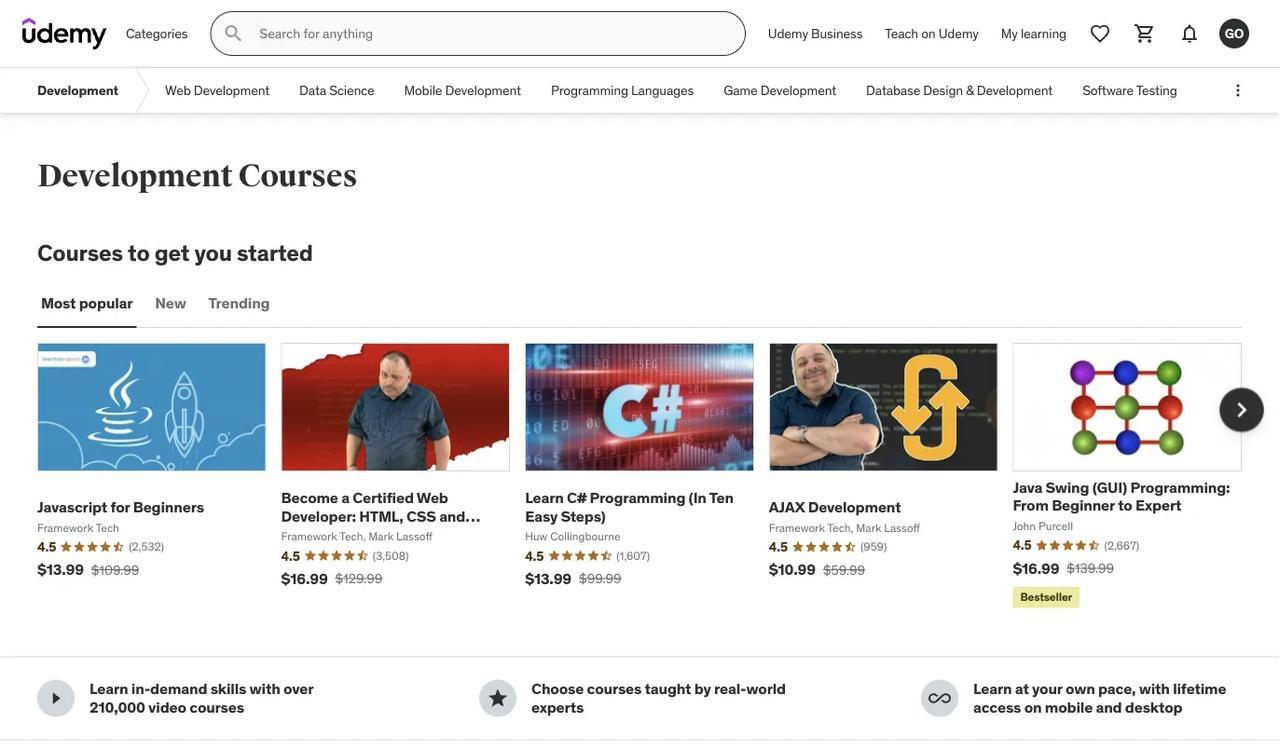 Task type: vqa. For each thing, say whether or not it's contained in the screenshot.
the leftmost to
yes



Task type: locate. For each thing, give the bounding box(es) containing it.
notifications image
[[1179, 22, 1201, 45]]

beginners
[[133, 498, 204, 517]]

database design & development link
[[851, 68, 1068, 113]]

programming left languages
[[551, 82, 628, 99]]

categories button
[[115, 11, 199, 56]]

1 horizontal spatial web
[[417, 489, 448, 508]]

c#
[[567, 489, 587, 508]]

java swing (gui) programming: from beginner to expert
[[1013, 478, 1230, 515]]

to left get
[[128, 239, 150, 267]]

web development
[[165, 82, 270, 99]]

3 medium image from the left
[[929, 687, 951, 710]]

learn left in-
[[90, 680, 128, 699]]

with inside the "learn at your own pace, with lifetime access on mobile and desktop"
[[1139, 680, 1170, 699]]

courses up 'started'
[[238, 157, 357, 195]]

courses left taught
[[587, 680, 642, 699]]

pace,
[[1098, 680, 1136, 699]]

learn inside learn c# programming (in ten easy steps)
[[525, 489, 564, 508]]

java swing (gui) programming: from beginner to expert link
[[1013, 478, 1230, 515]]

and inside the "learn at your own pace, with lifetime access on mobile and desktop"
[[1096, 698, 1122, 717]]

courses
[[238, 157, 357, 195], [37, 239, 123, 267]]

udemy left business
[[768, 25, 808, 42]]

development right the ajax
[[808, 498, 901, 517]]

courses up most popular
[[37, 239, 123, 267]]

trending
[[208, 294, 270, 313]]

in-
[[131, 680, 150, 699]]

1 horizontal spatial with
[[1139, 680, 1170, 699]]

choose courses taught by real-world experts
[[531, 680, 786, 717]]

on
[[921, 25, 936, 42], [1024, 698, 1042, 717]]

1 vertical spatial courses
[[37, 239, 123, 267]]

0 vertical spatial web
[[165, 82, 191, 99]]

0 horizontal spatial medium image
[[45, 687, 67, 710]]

1 vertical spatial to
[[1118, 496, 1133, 515]]

1 horizontal spatial learn
[[525, 489, 564, 508]]

game development link
[[709, 68, 851, 113]]

0 horizontal spatial learn
[[90, 680, 128, 699]]

next image
[[1227, 395, 1257, 425]]

medium image
[[45, 687, 67, 710], [487, 687, 509, 710], [929, 687, 951, 710]]

2 horizontal spatial learn
[[973, 680, 1012, 699]]

medium image left 210,000
[[45, 687, 67, 710]]

game development
[[724, 82, 836, 99]]

development down udemy image
[[37, 82, 118, 99]]

learn at your own pace, with lifetime access on mobile and desktop
[[973, 680, 1226, 717]]

programming languages
[[551, 82, 694, 99]]

courses
[[587, 680, 642, 699], [190, 698, 244, 717]]

1 vertical spatial and
[[1096, 698, 1122, 717]]

0 horizontal spatial courses
[[37, 239, 123, 267]]

ajax development
[[769, 498, 901, 517]]

medium image for learn in-demand skills with over 210,000 video courses
[[45, 687, 67, 710]]

started
[[237, 239, 313, 267]]

teach on udemy link
[[874, 11, 990, 56]]

wishlist image
[[1089, 22, 1111, 45]]

taught
[[645, 680, 691, 699]]

development inside carousel element
[[808, 498, 901, 517]]

expert
[[1136, 496, 1182, 515]]

on left mobile on the bottom right of page
[[1024, 698, 1042, 717]]

become
[[281, 489, 338, 508]]

1 with from the left
[[249, 680, 280, 699]]

0 horizontal spatial with
[[249, 680, 280, 699]]

mobile development link
[[389, 68, 536, 113]]

0 horizontal spatial courses
[[190, 698, 244, 717]]

programming
[[551, 82, 628, 99], [590, 489, 686, 508]]

mobile
[[1045, 698, 1093, 717]]

1 horizontal spatial courses
[[587, 680, 642, 699]]

skills
[[210, 680, 246, 699]]

1 vertical spatial web
[[417, 489, 448, 508]]

demand
[[150, 680, 207, 699]]

0 vertical spatial courses
[[238, 157, 357, 195]]

and right the own
[[1096, 698, 1122, 717]]

to
[[128, 239, 150, 267], [1118, 496, 1133, 515]]

and right css
[[439, 507, 465, 526]]

with
[[249, 680, 280, 699], [1139, 680, 1170, 699]]

data science
[[299, 82, 374, 99]]

2 medium image from the left
[[487, 687, 509, 710]]

courses inside choose courses taught by real-world experts
[[587, 680, 642, 699]]

software testing
[[1083, 82, 1177, 99]]

1 vertical spatial programming
[[590, 489, 686, 508]]

1 horizontal spatial to
[[1118, 496, 1133, 515]]

learn c# programming (in ten easy steps) link
[[525, 489, 734, 526]]

development down 'search for anything' text box
[[445, 82, 521, 99]]

languages
[[631, 82, 694, 99]]

most popular
[[41, 294, 133, 313]]

1 horizontal spatial and
[[1096, 698, 1122, 717]]

for
[[110, 498, 130, 517]]

0 horizontal spatial to
[[128, 239, 150, 267]]

teach
[[885, 25, 918, 42]]

developer:
[[281, 507, 356, 526]]

1 horizontal spatial udemy
[[939, 25, 979, 42]]

become a certified web developer: html, css and javascript link
[[281, 489, 480, 544]]

on right teach
[[921, 25, 936, 42]]

development down submit search image
[[194, 82, 270, 99]]

udemy left my
[[939, 25, 979, 42]]

steps)
[[561, 507, 606, 526]]

categories
[[126, 25, 188, 42]]

go link
[[1212, 11, 1257, 56]]

learning
[[1021, 25, 1067, 42]]

0 vertical spatial and
[[439, 507, 465, 526]]

most popular button
[[37, 281, 136, 326]]

0 horizontal spatial udemy
[[768, 25, 808, 42]]

new button
[[151, 281, 190, 326]]

&
[[966, 82, 974, 99]]

web
[[165, 82, 191, 99], [417, 489, 448, 508]]

learn left c#
[[525, 489, 564, 508]]

2 horizontal spatial medium image
[[929, 687, 951, 710]]

medium image left the access
[[929, 687, 951, 710]]

software
[[1083, 82, 1134, 99]]

1 horizontal spatial medium image
[[487, 687, 509, 710]]

courses right video
[[190, 698, 244, 717]]

game
[[724, 82, 758, 99]]

1 horizontal spatial on
[[1024, 698, 1042, 717]]

real-
[[714, 680, 746, 699]]

desktop
[[1125, 698, 1183, 717]]

learn
[[525, 489, 564, 508], [90, 680, 128, 699], [973, 680, 1012, 699]]

with right pace,
[[1139, 680, 1170, 699]]

courses to get you started
[[37, 239, 313, 267]]

web right arrow pointing to subcategory menu links image
[[165, 82, 191, 99]]

1 medium image from the left
[[45, 687, 67, 710]]

my learning link
[[990, 11, 1078, 56]]

choose
[[531, 680, 584, 699]]

at
[[1015, 680, 1029, 699]]

0 horizontal spatial and
[[439, 507, 465, 526]]

(in
[[689, 489, 707, 508]]

1 udemy from the left
[[768, 25, 808, 42]]

get
[[155, 239, 190, 267]]

learn inside learn in-demand skills with over 210,000 video courses
[[90, 680, 128, 699]]

medium image for choose courses taught by real-world experts
[[487, 687, 509, 710]]

1 vertical spatial on
[[1024, 698, 1042, 717]]

and
[[439, 507, 465, 526], [1096, 698, 1122, 717]]

1 horizontal spatial courses
[[238, 157, 357, 195]]

0 vertical spatial on
[[921, 25, 936, 42]]

learn inside the "learn at your own pace, with lifetime access on mobile and desktop"
[[973, 680, 1012, 699]]

submit search image
[[222, 22, 245, 45]]

more subcategory menu links image
[[1229, 81, 1248, 100]]

2 with from the left
[[1139, 680, 1170, 699]]

learn left at
[[973, 680, 1012, 699]]

web right certified
[[417, 489, 448, 508]]

medium image left experts
[[487, 687, 509, 710]]

programming left '(in'
[[590, 489, 686, 508]]

programming inside learn c# programming (in ten easy steps)
[[590, 489, 686, 508]]

html,
[[359, 507, 403, 526]]

arrow pointing to subcategory menu links image
[[133, 68, 150, 113]]

development
[[37, 82, 118, 99], [194, 82, 270, 99], [445, 82, 521, 99], [761, 82, 836, 99], [977, 82, 1053, 99], [37, 157, 233, 195], [808, 498, 901, 517]]

with left over
[[249, 680, 280, 699]]

web development link
[[150, 68, 284, 113]]

development right game
[[761, 82, 836, 99]]

learn for learn at your own pace, with lifetime access on mobile and desktop
[[973, 680, 1012, 699]]

to left expert
[[1118, 496, 1133, 515]]



Task type: describe. For each thing, give the bounding box(es) containing it.
by
[[694, 680, 711, 699]]

software testing link
[[1068, 68, 1192, 113]]

easy
[[525, 507, 558, 526]]

java
[[1013, 478, 1043, 497]]

0 vertical spatial programming
[[551, 82, 628, 99]]

my learning
[[1001, 25, 1067, 42]]

learn for learn in-demand skills with over 210,000 video courses
[[90, 680, 128, 699]]

experts
[[531, 698, 584, 717]]

from
[[1013, 496, 1049, 515]]

carousel element
[[37, 343, 1264, 612]]

over
[[283, 680, 313, 699]]

0 horizontal spatial on
[[921, 25, 936, 42]]

you
[[194, 239, 232, 267]]

video
[[148, 698, 186, 717]]

a
[[341, 489, 350, 508]]

lifetime
[[1173, 680, 1226, 699]]

development up get
[[37, 157, 233, 195]]

most
[[41, 294, 76, 313]]

swing
[[1046, 478, 1089, 497]]

world
[[746, 680, 786, 699]]

0 horizontal spatial web
[[165, 82, 191, 99]]

Search for anything text field
[[256, 18, 722, 49]]

go
[[1225, 25, 1244, 42]]

with inside learn in-demand skills with over 210,000 video courses
[[249, 680, 280, 699]]

become a certified web developer: html, css and javascript
[[281, 489, 465, 544]]

own
[[1066, 680, 1095, 699]]

popular
[[79, 294, 133, 313]]

development courses
[[37, 157, 357, 195]]

database
[[866, 82, 920, 99]]

0 vertical spatial to
[[128, 239, 150, 267]]

programming languages link
[[536, 68, 709, 113]]

access
[[973, 698, 1021, 717]]

udemy inside "link"
[[768, 25, 808, 42]]

mobile development
[[404, 82, 521, 99]]

udemy business link
[[757, 11, 874, 56]]

programming:
[[1130, 478, 1230, 497]]

shopping cart with 0 items image
[[1134, 22, 1156, 45]]

mobile
[[404, 82, 442, 99]]

ajax
[[769, 498, 805, 517]]

css
[[406, 507, 436, 526]]

and inside become a certified web developer: html, css and javascript
[[439, 507, 465, 526]]

development link
[[22, 68, 133, 113]]

210,000
[[90, 698, 145, 717]]

data
[[299, 82, 326, 99]]

certified
[[353, 489, 414, 508]]

ten
[[709, 489, 734, 508]]

ajax development link
[[769, 498, 901, 517]]

udemy business
[[768, 25, 863, 42]]

my
[[1001, 25, 1018, 42]]

development right the &
[[977, 82, 1053, 99]]

business
[[811, 25, 863, 42]]

testing
[[1136, 82, 1177, 99]]

teach on udemy
[[885, 25, 979, 42]]

2 udemy from the left
[[939, 25, 979, 42]]

data science link
[[284, 68, 389, 113]]

learn c# programming (in ten easy steps)
[[525, 489, 734, 526]]

web inside become a certified web developer: html, css and javascript
[[417, 489, 448, 508]]

udemy image
[[22, 18, 107, 49]]

to inside java swing (gui) programming: from beginner to expert
[[1118, 496, 1133, 515]]

on inside the "learn at your own pace, with lifetime access on mobile and desktop"
[[1024, 698, 1042, 717]]

science
[[329, 82, 374, 99]]

learn in-demand skills with over 210,000 video courses
[[90, 680, 313, 717]]

new
[[155, 294, 186, 313]]

courses inside learn in-demand skills with over 210,000 video courses
[[190, 698, 244, 717]]

javascript
[[281, 524, 353, 544]]

your
[[1032, 680, 1063, 699]]

javascript for beginners
[[37, 498, 204, 517]]

learn for learn c# programming (in ten easy steps)
[[525, 489, 564, 508]]

medium image for learn at your own pace, with lifetime access on mobile and desktop
[[929, 687, 951, 710]]

database design & development
[[866, 82, 1053, 99]]

javascript
[[37, 498, 107, 517]]

javascript for beginners link
[[37, 498, 204, 517]]

beginner
[[1052, 496, 1115, 515]]

(gui)
[[1093, 478, 1127, 497]]



